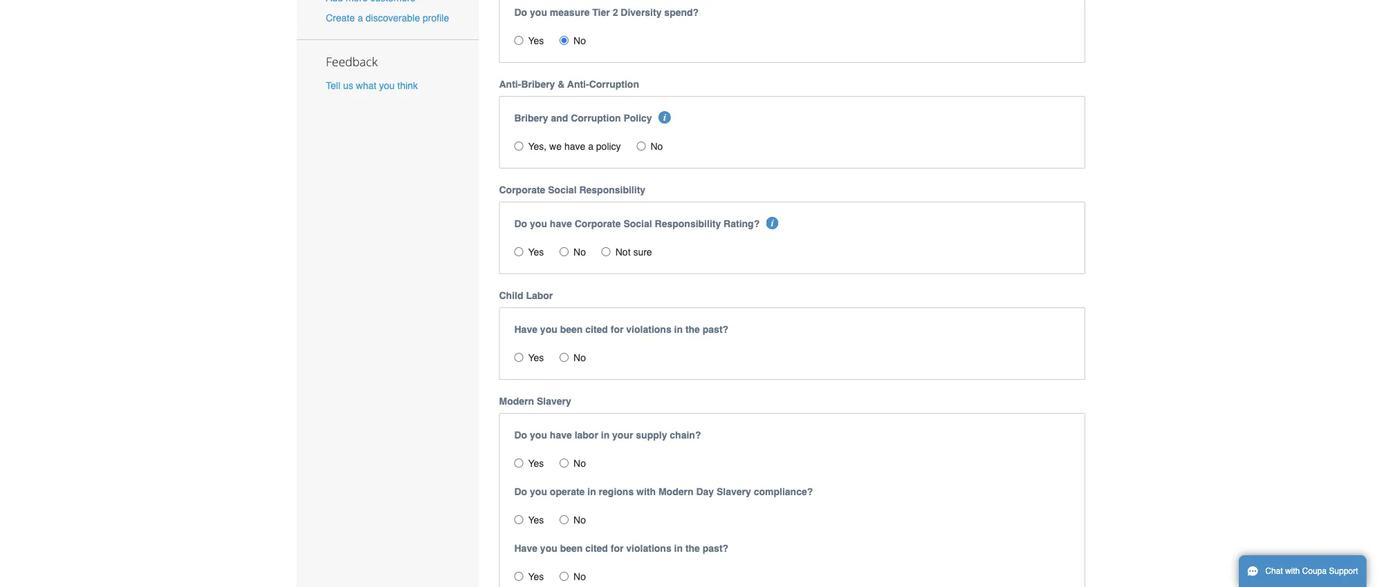 Task type: vqa. For each thing, say whether or not it's contained in the screenshot.
Text Box
no



Task type: locate. For each thing, give the bounding box(es) containing it.
and
[[551, 113, 568, 124]]

1 vertical spatial have
[[550, 219, 572, 230]]

1 do from the top
[[514, 7, 527, 18]]

1 vertical spatial corruption
[[571, 113, 621, 124]]

us
[[343, 80, 353, 91]]

create
[[326, 13, 355, 24]]

for
[[611, 325, 624, 336], [611, 544, 624, 555]]

you
[[530, 7, 547, 18], [379, 80, 395, 91], [530, 219, 547, 230], [540, 325, 557, 336], [530, 430, 547, 441], [530, 487, 547, 498], [540, 544, 557, 555]]

3 yes from the top
[[528, 353, 544, 364]]

been
[[560, 325, 583, 336], [560, 544, 583, 555]]

no
[[574, 35, 586, 47], [650, 141, 663, 152], [574, 247, 586, 258], [574, 353, 586, 364], [574, 459, 586, 470], [574, 515, 586, 527], [574, 572, 586, 583]]

responsibility left rating?
[[655, 219, 721, 230]]

1 horizontal spatial slavery
[[717, 487, 751, 498]]

feedback
[[326, 54, 378, 70]]

you left the measure
[[530, 7, 547, 18]]

1 vertical spatial additional information image
[[766, 217, 779, 230]]

sure
[[633, 247, 652, 258]]

in
[[674, 325, 683, 336], [601, 430, 610, 441], [587, 487, 596, 498], [674, 544, 683, 555]]

0 vertical spatial been
[[560, 325, 583, 336]]

with right chat
[[1285, 567, 1300, 577]]

social
[[548, 185, 577, 196], [624, 219, 652, 230]]

corporate down yes,
[[499, 185, 545, 196]]

the
[[685, 325, 700, 336], [685, 544, 700, 555]]

1 horizontal spatial responsibility
[[655, 219, 721, 230]]

1 vertical spatial past?
[[703, 544, 728, 555]]

discoverable
[[366, 13, 420, 24]]

have down corporate social responsibility
[[550, 219, 572, 230]]

compliance?
[[754, 487, 813, 498]]

support
[[1329, 567, 1358, 577]]

anti-
[[499, 79, 521, 90], [567, 79, 589, 90]]

0 vertical spatial cited
[[585, 325, 608, 336]]

1 horizontal spatial a
[[588, 141, 593, 152]]

3 do from the top
[[514, 430, 527, 441]]

we
[[549, 141, 562, 152]]

corruption
[[589, 79, 639, 90], [571, 113, 621, 124]]

do for do you measure tier 2 diversity spend?
[[514, 7, 527, 18]]

&
[[558, 79, 565, 90]]

past?
[[703, 325, 728, 336], [703, 544, 728, 555]]

bribery and corruption policy
[[514, 113, 652, 124]]

violations
[[626, 325, 671, 336], [626, 544, 671, 555]]

responsibility
[[579, 185, 645, 196], [655, 219, 721, 230]]

1 vertical spatial the
[[685, 544, 700, 555]]

coupa
[[1302, 567, 1327, 577]]

chat
[[1265, 567, 1283, 577]]

chat with coupa support button
[[1239, 556, 1366, 588]]

corporate
[[499, 185, 545, 196], [575, 219, 621, 230]]

0 vertical spatial have you been cited for violations in the past?
[[514, 325, 728, 336]]

regions
[[599, 487, 634, 498]]

have
[[564, 141, 585, 152], [550, 219, 572, 230], [550, 430, 572, 441]]

a left policy
[[588, 141, 593, 152]]

1 vertical spatial social
[[624, 219, 652, 230]]

with right regions
[[636, 487, 656, 498]]

policy
[[624, 113, 652, 124]]

a
[[358, 13, 363, 24], [588, 141, 593, 152]]

you down labor
[[540, 325, 557, 336]]

1 horizontal spatial social
[[624, 219, 652, 230]]

0 vertical spatial additional information image
[[659, 112, 671, 124]]

2 vertical spatial have
[[550, 430, 572, 441]]

have right we
[[564, 141, 585, 152]]

your
[[612, 430, 633, 441]]

social up not sure
[[624, 219, 652, 230]]

2 been from the top
[[560, 544, 583, 555]]

you inside button
[[379, 80, 395, 91]]

1 horizontal spatial modern
[[659, 487, 693, 498]]

yes
[[528, 35, 544, 47], [528, 247, 544, 258], [528, 353, 544, 364], [528, 459, 544, 470], [528, 515, 544, 527], [528, 572, 544, 583]]

1 past? from the top
[[703, 325, 728, 336]]

do down modern slavery
[[514, 430, 527, 441]]

have left "labor"
[[550, 430, 572, 441]]

have you been cited for violations in the past?
[[514, 325, 728, 336], [514, 544, 728, 555]]

you down corporate social responsibility
[[530, 219, 547, 230]]

rating?
[[724, 219, 760, 230]]

yes,
[[528, 141, 547, 152]]

0 vertical spatial the
[[685, 325, 700, 336]]

4 do from the top
[[514, 487, 527, 498]]

0 vertical spatial social
[[548, 185, 577, 196]]

1 anti- from the left
[[499, 79, 521, 90]]

0 horizontal spatial anti-
[[499, 79, 521, 90]]

labor
[[526, 291, 553, 302]]

1 horizontal spatial corporate
[[575, 219, 621, 230]]

0 vertical spatial corporate
[[499, 185, 545, 196]]

1 vertical spatial cited
[[585, 544, 608, 555]]

cited
[[585, 325, 608, 336], [585, 544, 608, 555]]

have
[[514, 325, 537, 336], [514, 544, 537, 555]]

2
[[613, 7, 618, 18]]

a right create
[[358, 13, 363, 24]]

child labor
[[499, 291, 553, 302]]

0 horizontal spatial additional information image
[[659, 112, 671, 124]]

5 yes from the top
[[528, 515, 544, 527]]

you right what
[[379, 80, 395, 91]]

1 have you been cited for violations in the past? from the top
[[514, 325, 728, 336]]

2 for from the top
[[611, 544, 624, 555]]

0 vertical spatial with
[[636, 487, 656, 498]]

0 horizontal spatial responsibility
[[579, 185, 645, 196]]

bribery
[[521, 79, 555, 90], [514, 113, 548, 124]]

None radio
[[560, 36, 569, 45], [637, 142, 646, 151], [514, 248, 523, 257], [514, 354, 523, 363], [560, 354, 569, 363], [560, 516, 569, 525], [514, 573, 523, 582], [560, 573, 569, 582], [560, 36, 569, 45], [637, 142, 646, 151], [514, 248, 523, 257], [514, 354, 523, 363], [560, 354, 569, 363], [560, 516, 569, 525], [514, 573, 523, 582], [560, 573, 569, 582]]

2 do from the top
[[514, 219, 527, 230]]

do down corporate social responsibility
[[514, 219, 527, 230]]

you left operate
[[530, 487, 547, 498]]

corporate up not
[[575, 219, 621, 230]]

modern slavery
[[499, 397, 571, 408]]

modern
[[499, 397, 534, 408], [659, 487, 693, 498]]

0 vertical spatial past?
[[703, 325, 728, 336]]

1 vertical spatial been
[[560, 544, 583, 555]]

chat with coupa support
[[1265, 567, 1358, 577]]

0 vertical spatial modern
[[499, 397, 534, 408]]

1 horizontal spatial with
[[1285, 567, 1300, 577]]

additional information image right policy
[[659, 112, 671, 124]]

0 horizontal spatial slavery
[[537, 397, 571, 408]]

slavery right day
[[717, 487, 751, 498]]

responsibility up do you have corporate social responsibility rating?
[[579, 185, 645, 196]]

with inside button
[[1285, 567, 1300, 577]]

child
[[499, 291, 523, 302]]

chain?
[[670, 430, 701, 441]]

1 vertical spatial corporate
[[575, 219, 621, 230]]

slavery up "do you have labor in your supply chain?"
[[537, 397, 571, 408]]

0 vertical spatial have
[[564, 141, 585, 152]]

1 vertical spatial have
[[514, 544, 537, 555]]

create a discoverable profile link
[[326, 13, 449, 24]]

do left operate
[[514, 487, 527, 498]]

bribery left &
[[521, 79, 555, 90]]

slavery
[[537, 397, 571, 408], [717, 487, 751, 498]]

social down we
[[548, 185, 577, 196]]

with
[[636, 487, 656, 498], [1285, 567, 1300, 577]]

additional information image right rating?
[[766, 217, 779, 230]]

0 horizontal spatial a
[[358, 13, 363, 24]]

do you have corporate social responsibility rating?
[[514, 219, 760, 230]]

0 vertical spatial have
[[514, 325, 537, 336]]

1 horizontal spatial anti-
[[567, 79, 589, 90]]

0 vertical spatial a
[[358, 13, 363, 24]]

None radio
[[514, 36, 523, 45], [514, 142, 523, 151], [560, 248, 569, 257], [602, 248, 611, 257], [514, 459, 523, 468], [560, 459, 569, 468], [514, 516, 523, 525], [514, 36, 523, 45], [514, 142, 523, 151], [560, 248, 569, 257], [602, 248, 611, 257], [514, 459, 523, 468], [560, 459, 569, 468], [514, 516, 523, 525]]

1 yes from the top
[[528, 35, 544, 47]]

1 been from the top
[[560, 325, 583, 336]]

0 vertical spatial responsibility
[[579, 185, 645, 196]]

anti- right &
[[567, 79, 589, 90]]

1 vertical spatial violations
[[626, 544, 671, 555]]

think
[[397, 80, 418, 91]]

bribery left and
[[514, 113, 548, 124]]

supply
[[636, 430, 667, 441]]

diversity
[[621, 7, 662, 18]]

do
[[514, 7, 527, 18], [514, 219, 527, 230], [514, 430, 527, 441], [514, 487, 527, 498]]

not
[[615, 247, 631, 258]]

1 violations from the top
[[626, 325, 671, 336]]

0 vertical spatial violations
[[626, 325, 671, 336]]

anti-bribery & anti-corruption
[[499, 79, 639, 90]]

do you operate in regions with modern day slavery compliance?
[[514, 487, 813, 498]]

0 vertical spatial for
[[611, 325, 624, 336]]

anti- left &
[[499, 79, 521, 90]]

corporate social responsibility
[[499, 185, 645, 196]]

1 vertical spatial have you been cited for violations in the past?
[[514, 544, 728, 555]]

additional information image
[[659, 112, 671, 124], [766, 217, 779, 230]]

1 horizontal spatial additional information image
[[766, 217, 779, 230]]

1 vertical spatial for
[[611, 544, 624, 555]]

1 vertical spatial with
[[1285, 567, 1300, 577]]

labor
[[575, 430, 598, 441]]

do left the measure
[[514, 7, 527, 18]]



Task type: describe. For each thing, give the bounding box(es) containing it.
create a discoverable profile
[[326, 13, 449, 24]]

1 vertical spatial slavery
[[717, 487, 751, 498]]

1 for from the top
[[611, 325, 624, 336]]

0 horizontal spatial social
[[548, 185, 577, 196]]

have for corporate
[[550, 219, 572, 230]]

additional information image for bribery and corruption policy
[[659, 112, 671, 124]]

1 have from the top
[[514, 325, 537, 336]]

do for do you have corporate social responsibility rating?
[[514, 219, 527, 230]]

do you measure tier 2 diversity spend?
[[514, 7, 699, 18]]

2 violations from the top
[[626, 544, 671, 555]]

1 vertical spatial a
[[588, 141, 593, 152]]

not sure
[[615, 247, 652, 258]]

1 vertical spatial bribery
[[514, 113, 548, 124]]

2 have you been cited for violations in the past? from the top
[[514, 544, 728, 555]]

operate
[[550, 487, 585, 498]]

you down operate
[[540, 544, 557, 555]]

1 the from the top
[[685, 325, 700, 336]]

tier
[[592, 7, 610, 18]]

tell
[[326, 80, 340, 91]]

do for do you have labor in your supply chain?
[[514, 430, 527, 441]]

additional information image for do you have corporate social responsibility rating?
[[766, 217, 779, 230]]

1 vertical spatial modern
[[659, 487, 693, 498]]

2 anti- from the left
[[567, 79, 589, 90]]

0 vertical spatial slavery
[[537, 397, 571, 408]]

tell us what you think button
[[326, 79, 418, 93]]

measure
[[550, 7, 590, 18]]

2 cited from the top
[[585, 544, 608, 555]]

0 vertical spatial bribery
[[521, 79, 555, 90]]

have for a
[[564, 141, 585, 152]]

do you have labor in your supply chain?
[[514, 430, 701, 441]]

4 yes from the top
[[528, 459, 544, 470]]

day
[[696, 487, 714, 498]]

tell us what you think
[[326, 80, 418, 91]]

2 have from the top
[[514, 544, 537, 555]]

0 horizontal spatial corporate
[[499, 185, 545, 196]]

yes, we have a policy
[[528, 141, 621, 152]]

2 yes from the top
[[528, 247, 544, 258]]

have for labor
[[550, 430, 572, 441]]

do for do you operate in regions with modern day slavery compliance?
[[514, 487, 527, 498]]

policy
[[596, 141, 621, 152]]

6 yes from the top
[[528, 572, 544, 583]]

0 horizontal spatial with
[[636, 487, 656, 498]]

you down modern slavery
[[530, 430, 547, 441]]

what
[[356, 80, 376, 91]]

0 horizontal spatial modern
[[499, 397, 534, 408]]

2 past? from the top
[[703, 544, 728, 555]]

profile
[[423, 13, 449, 24]]

1 vertical spatial responsibility
[[655, 219, 721, 230]]

0 vertical spatial corruption
[[589, 79, 639, 90]]

spend?
[[664, 7, 699, 18]]

1 cited from the top
[[585, 325, 608, 336]]

2 the from the top
[[685, 544, 700, 555]]



